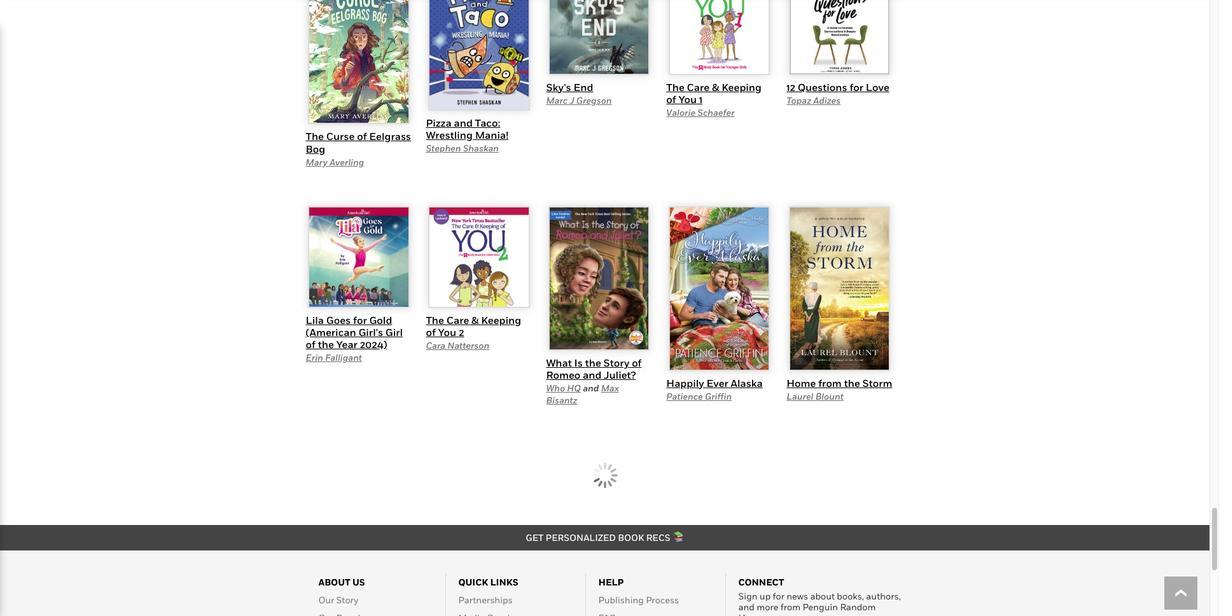 Task type: vqa. For each thing, say whether or not it's contained in the screenshot.
You within The Care & Keeping Of You 2 Cara Natterson
yes



Task type: describe. For each thing, give the bounding box(es) containing it.
connect
[[739, 577, 784, 587]]

📚
[[673, 532, 684, 543]]

ever
[[707, 377, 729, 389]]

you for 1
[[679, 93, 697, 106]]

is
[[574, 356, 583, 369]]

happily ever alaska patience griffin
[[667, 377, 763, 401]]

adizes
[[814, 95, 841, 106]]

alaska
[[731, 377, 763, 389]]

keeping for the care & keeping of you 1
[[722, 81, 762, 93]]

from inside home from the storm laurel blount
[[819, 377, 842, 389]]

authors,
[[866, 591, 901, 601]]

valorie
[[667, 107, 696, 118]]

bisantz
[[546, 394, 578, 405]]

gold
[[369, 313, 392, 326]]

our story link
[[319, 594, 359, 605]]

about
[[811, 591, 835, 601]]

of for the care & keeping of you 1 valorie schaefer
[[667, 93, 676, 106]]

home from the storm laurel blount
[[787, 377, 893, 401]]

penguin
[[803, 601, 838, 612]]

bog
[[306, 142, 325, 155]]

for for goes
[[353, 313, 367, 326]]

the care & keeping of you 1 link
[[667, 81, 762, 106]]

happily ever alaska link
[[667, 377, 763, 389]]

about us link
[[319, 577, 365, 587]]

home from the storm link
[[787, 377, 893, 389]]

sky's
[[546, 81, 571, 93]]

laurel
[[787, 391, 814, 401]]

(american
[[306, 326, 356, 338]]

the care & keeping of you 2 link
[[426, 313, 521, 338]]

what is the story of romeo and juliet? image
[[548, 206, 650, 351]]

goes
[[326, 313, 351, 326]]

eelgrass
[[369, 130, 411, 143]]

pizza
[[426, 116, 452, 129]]

cara natterson link
[[426, 340, 490, 351]]

random
[[840, 601, 876, 612]]

happily ever alaska image
[[669, 206, 770, 371]]

girl
[[386, 326, 403, 338]]

our
[[319, 594, 334, 605]]

& for 1
[[712, 81, 719, 93]]

stephen shaskan link
[[426, 143, 499, 153]]

pizza and taco: wrestling mania! image
[[428, 0, 530, 110]]

sky's end link
[[546, 81, 593, 93]]

shaskan
[[463, 143, 499, 153]]

links
[[490, 577, 519, 587]]

home
[[787, 377, 816, 389]]

taco:
[[475, 116, 500, 129]]

marc
[[546, 95, 568, 106]]

what
[[546, 356, 572, 369]]

mary
[[306, 156, 328, 167]]

the care & keeping of you 1 image
[[669, 0, 770, 75]]

pizza and taco: wrestling mania! link
[[426, 116, 509, 141]]

books,
[[837, 591, 864, 601]]

mania!
[[475, 128, 509, 141]]

publishing process link
[[599, 594, 679, 605]]

publishing process
[[599, 594, 679, 605]]

book
[[618, 532, 644, 543]]

erin falligant link
[[306, 352, 362, 363]]

end
[[574, 81, 593, 93]]

the for home from the storm laurel blount
[[844, 377, 860, 389]]

cara
[[426, 340, 446, 351]]

care for 2
[[447, 313, 469, 326]]

our story
[[319, 594, 359, 605]]

publishing
[[599, 594, 644, 605]]

topaz
[[787, 95, 811, 106]]

j
[[570, 95, 575, 106]]

of for the care & keeping of you 2 cara natterson
[[426, 326, 436, 338]]

for inside connect sign up for news about books, authors, and more from penguin random house
[[773, 591, 785, 601]]

year
[[336, 338, 358, 351]]

max bisantz
[[546, 383, 619, 405]]

story inside what is the story of romeo and juliet?
[[604, 356, 630, 369]]

sky's end marc j gregson
[[546, 81, 612, 106]]

personalized
[[546, 532, 616, 543]]

partnerships
[[459, 594, 513, 605]]

schaefer
[[698, 107, 735, 118]]

the care & keeping of you 2 image
[[428, 206, 530, 308]]

sign
[[739, 591, 758, 601]]

from inside connect sign up for news about books, authors, and more from penguin random house
[[781, 601, 801, 612]]



Task type: locate. For each thing, give the bounding box(es) containing it.
1 horizontal spatial keeping
[[722, 81, 762, 93]]

you for 2
[[438, 326, 456, 338]]

of for what is the story of romeo and juliet?
[[632, 356, 642, 369]]

happily
[[667, 377, 704, 389]]

1 vertical spatial keeping
[[481, 313, 521, 326]]

us
[[353, 577, 365, 587]]

get personalized book recs 📚
[[526, 532, 684, 543]]

quick
[[459, 577, 488, 587]]

who hq link
[[546, 383, 581, 394]]

max
[[601, 383, 619, 394]]

& inside the care & keeping of you 2 cara natterson
[[472, 313, 479, 326]]

you
[[679, 93, 697, 106], [438, 326, 456, 338]]

and right is
[[583, 369, 602, 381]]

1 horizontal spatial you
[[679, 93, 697, 106]]

blount
[[816, 391, 844, 401]]

12
[[787, 81, 796, 93]]

the left the storm
[[844, 377, 860, 389]]

stephen
[[426, 143, 461, 153]]

2 vertical spatial the
[[844, 377, 860, 389]]

care up cara natterson "link"
[[447, 313, 469, 326]]

sky's end image
[[548, 0, 650, 75]]

you left 2
[[438, 326, 456, 338]]

for right up in the bottom of the page
[[773, 591, 785, 601]]

get
[[526, 532, 544, 543]]

2 horizontal spatial the
[[667, 81, 685, 93]]

pizza and taco: wrestling mania! stephen shaskan
[[426, 116, 509, 153]]

the inside the care & keeping of you 2 cara natterson
[[426, 313, 444, 326]]

patience
[[667, 391, 703, 401]]

& for 2
[[472, 313, 479, 326]]

of inside the care & keeping of you 1 valorie schaefer
[[667, 93, 676, 106]]

lila
[[306, 313, 324, 326]]

love
[[866, 81, 890, 93]]

0 horizontal spatial from
[[781, 601, 801, 612]]

valorie schaefer link
[[667, 107, 735, 118]]

griffin
[[705, 391, 732, 401]]

0 horizontal spatial &
[[472, 313, 479, 326]]

of
[[667, 93, 676, 106], [357, 130, 367, 143], [426, 326, 436, 338], [306, 338, 316, 351], [632, 356, 642, 369]]

about us
[[319, 577, 365, 587]]

for left love
[[850, 81, 864, 93]]

0 horizontal spatial for
[[353, 313, 367, 326]]

keeping inside the care & keeping of you 2 cara natterson
[[481, 313, 521, 326]]

the for the care & keeping of you 1
[[667, 81, 685, 93]]

0 horizontal spatial keeping
[[481, 313, 521, 326]]

1 horizontal spatial story
[[604, 356, 630, 369]]

1 vertical spatial from
[[781, 601, 801, 612]]

the
[[667, 81, 685, 93], [306, 130, 324, 143], [426, 313, 444, 326]]

connect sign up for news about books, authors, and more from penguin random house
[[739, 577, 901, 616]]

2 horizontal spatial for
[[850, 81, 864, 93]]

from right more
[[781, 601, 801, 612]]

0 horizontal spatial the
[[318, 338, 334, 351]]

the up cara at the bottom of page
[[426, 313, 444, 326]]

up
[[760, 591, 771, 601]]

1 horizontal spatial the
[[585, 356, 601, 369]]

erin
[[306, 352, 323, 363]]

and left taco:
[[454, 116, 473, 129]]

for for questions
[[850, 81, 864, 93]]

of inside the curse of eelgrass bog mary averling
[[357, 130, 367, 143]]

the curse of eelgrass bog image
[[308, 0, 410, 124]]

and
[[454, 116, 473, 129], [583, 369, 602, 381], [583, 383, 599, 394], [739, 601, 755, 612]]

lila goes for gold (american girl's girl of the year 2024) erin falligant
[[306, 313, 403, 363]]

1 horizontal spatial the
[[426, 313, 444, 326]]

who
[[546, 383, 565, 394]]

the up valorie
[[667, 81, 685, 93]]

1 horizontal spatial for
[[773, 591, 785, 601]]

and inside what is the story of romeo and juliet?
[[583, 369, 602, 381]]

wrestling
[[426, 128, 473, 141]]

the inside the curse of eelgrass bog mary averling
[[306, 130, 324, 143]]

0 horizontal spatial the
[[306, 130, 324, 143]]

the curse of eelgrass bog mary averling
[[306, 130, 411, 167]]

keeping
[[722, 81, 762, 93], [481, 313, 521, 326]]

care inside the care & keeping of you 1 valorie schaefer
[[687, 81, 710, 93]]

1 vertical spatial &
[[472, 313, 479, 326]]

& inside the care & keeping of you 1 valorie schaefer
[[712, 81, 719, 93]]

care up valorie schaefer link
[[687, 81, 710, 93]]

and right hq
[[583, 383, 599, 394]]

who hq and
[[546, 383, 601, 394]]

juliet?
[[604, 369, 636, 381]]

1 horizontal spatial &
[[712, 81, 719, 93]]

story down about us
[[336, 594, 359, 605]]

12 questions for love topaz adizes
[[787, 81, 890, 106]]

0 vertical spatial you
[[679, 93, 697, 106]]

for inside lila goes for gold (american girl's girl of the year 2024) erin falligant
[[353, 313, 367, 326]]

the up mary at left
[[306, 130, 324, 143]]

story up max
[[604, 356, 630, 369]]

the care & keeping of you 1 valorie schaefer
[[667, 81, 762, 118]]

curse
[[326, 130, 355, 143]]

1 vertical spatial for
[[353, 313, 367, 326]]

more
[[757, 601, 779, 612]]

from up "blount"
[[819, 377, 842, 389]]

news
[[787, 591, 808, 601]]

you inside the care & keeping of you 2 cara natterson
[[438, 326, 456, 338]]

1 vertical spatial you
[[438, 326, 456, 338]]

1 vertical spatial the
[[585, 356, 601, 369]]

1 vertical spatial the
[[306, 130, 324, 143]]

2024)
[[360, 338, 387, 351]]

about
[[319, 577, 350, 587]]

1 vertical spatial care
[[447, 313, 469, 326]]

the up erin falligant 'link'
[[318, 338, 334, 351]]

the inside home from the storm laurel blount
[[844, 377, 860, 389]]

0 vertical spatial from
[[819, 377, 842, 389]]

house
[[739, 612, 766, 616]]

mary averling link
[[306, 156, 364, 167]]

1 horizontal spatial care
[[687, 81, 710, 93]]

and inside connect sign up for news about books, authors, and more from penguin random house
[[739, 601, 755, 612]]

averling
[[330, 156, 364, 167]]

of inside the care & keeping of you 2 cara natterson
[[426, 326, 436, 338]]

home from the storm image
[[789, 206, 891, 371]]

questions
[[798, 81, 848, 93]]

2
[[459, 326, 464, 338]]

0 vertical spatial for
[[850, 81, 864, 93]]

0 horizontal spatial care
[[447, 313, 469, 326]]

and inside the pizza and taco: wrestling mania! stephen shaskan
[[454, 116, 473, 129]]

keeping up natterson
[[481, 313, 521, 326]]

1 horizontal spatial from
[[819, 377, 842, 389]]

keeping up schaefer
[[722, 81, 762, 93]]

0 horizontal spatial you
[[438, 326, 456, 338]]

1 vertical spatial story
[[336, 594, 359, 605]]

the inside what is the story of romeo and juliet?
[[585, 356, 601, 369]]

max bisantz link
[[546, 383, 619, 405]]

recs
[[646, 532, 671, 543]]

the for what is the story of romeo and juliet?
[[585, 356, 601, 369]]

0 vertical spatial the
[[318, 338, 334, 351]]

care for 1
[[687, 81, 710, 93]]

get personalized book recs 📚 link
[[526, 532, 684, 543]]

the right is
[[585, 356, 601, 369]]

for inside 12 questions for love topaz adizes
[[850, 81, 864, 93]]

you inside the care & keeping of you 1 valorie schaefer
[[679, 93, 697, 106]]

0 vertical spatial story
[[604, 356, 630, 369]]

topaz adizes link
[[787, 95, 841, 106]]

marc j gregson link
[[546, 95, 612, 106]]

and left more
[[739, 601, 755, 612]]

0 vertical spatial keeping
[[722, 81, 762, 93]]

12 questions for love image
[[789, 0, 891, 75]]

romeo
[[546, 369, 581, 381]]

2 vertical spatial for
[[773, 591, 785, 601]]

natterson
[[448, 340, 490, 351]]

2 vertical spatial the
[[426, 313, 444, 326]]

the
[[318, 338, 334, 351], [585, 356, 601, 369], [844, 377, 860, 389]]

the inside the care & keeping of you 1 valorie schaefer
[[667, 81, 685, 93]]

you left 1
[[679, 93, 697, 106]]

quick links
[[459, 577, 519, 587]]

laurel blount link
[[787, 391, 844, 401]]

care
[[687, 81, 710, 93], [447, 313, 469, 326]]

the curse of eelgrass bog link
[[306, 130, 411, 155]]

the inside lila goes for gold (american girl's girl of the year 2024) erin falligant
[[318, 338, 334, 351]]

of inside lila goes for gold (american girl's girl of the year 2024) erin falligant
[[306, 338, 316, 351]]

the for the curse of eelgrass bog
[[306, 130, 324, 143]]

patience griffin link
[[667, 391, 732, 401]]

care inside the care & keeping of you 2 cara natterson
[[447, 313, 469, 326]]

girl's
[[359, 326, 383, 338]]

0 horizontal spatial story
[[336, 594, 359, 605]]

keeping inside the care & keeping of you 1 valorie schaefer
[[722, 81, 762, 93]]

hq
[[567, 383, 581, 394]]

the for the care & keeping of you 2
[[426, 313, 444, 326]]

0 vertical spatial &
[[712, 81, 719, 93]]

& right 1
[[712, 81, 719, 93]]

keeping for the care & keeping of you 2
[[481, 313, 521, 326]]

12 questions for love link
[[787, 81, 890, 93]]

2 horizontal spatial the
[[844, 377, 860, 389]]

falligant
[[325, 352, 362, 363]]

of inside what is the story of romeo and juliet?
[[632, 356, 642, 369]]

for left gold
[[353, 313, 367, 326]]

what is the story of romeo and juliet? link
[[546, 356, 642, 381]]

lila goes for gold (american girl's girl of the year 2024) link
[[306, 313, 403, 351]]

&
[[712, 81, 719, 93], [472, 313, 479, 326]]

process
[[646, 594, 679, 605]]

0 vertical spatial the
[[667, 81, 685, 93]]

lila goes for gold (american girl's girl of the year 2024) image
[[308, 206, 410, 308]]

& right 2
[[472, 313, 479, 326]]

from
[[819, 377, 842, 389], [781, 601, 801, 612]]

0 vertical spatial care
[[687, 81, 710, 93]]

help
[[599, 577, 624, 587]]



